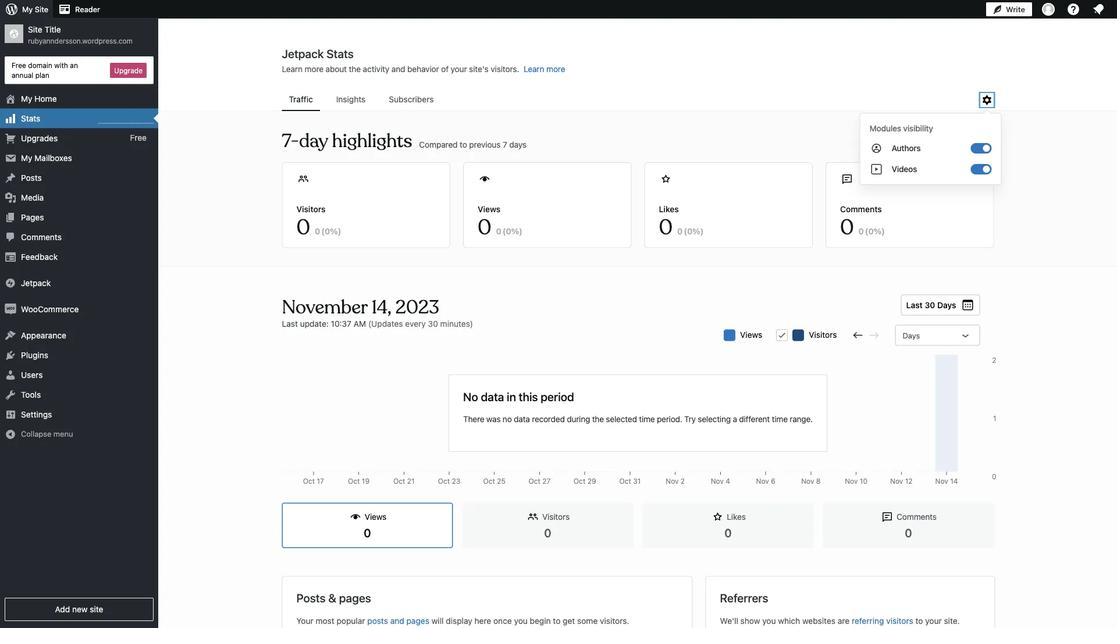 Task type: vqa. For each thing, say whether or not it's contained in the screenshot.
tags
no



Task type: describe. For each thing, give the bounding box(es) containing it.
0 inside views 0
[[364, 526, 371, 540]]

tooltip containing modules visibility
[[854, 107, 1002, 185]]

nov 8
[[801, 477, 821, 486]]

visitors for visitors 0
[[542, 512, 570, 522]]

begin
[[530, 616, 551, 626]]

last inside november 14, 2023 last update: 10:37 am (updates every 30 minutes)
[[282, 319, 298, 328]]

media
[[21, 193, 44, 202]]

pages link
[[0, 207, 158, 227]]

0 inside visitors 0
[[544, 526, 551, 540]]

nov 14
[[935, 477, 958, 486]]

views 0 0 ( 0 %)
[[478, 204, 523, 241]]

we'll show you which websites are referring visitors to your site.
[[720, 616, 960, 626]]

websites
[[802, 616, 836, 626]]

of
[[441, 64, 449, 74]]

days button
[[895, 325, 980, 346]]

4
[[726, 477, 730, 486]]

30 inside november 14, 2023 last update: 10:37 am (updates every 30 minutes)
[[428, 319, 438, 328]]

your
[[296, 616, 313, 626]]

0 inside the 100,000 2 1 0
[[992, 473, 996, 481]]

some
[[577, 616, 598, 626]]

2 time from the left
[[772, 415, 788, 424]]

insights
[[336, 95, 366, 104]]

no
[[463, 390, 478, 404]]

days inside "last 30 days" button
[[937, 300, 956, 310]]

range.
[[790, 415, 813, 424]]

referrers
[[720, 591, 768, 605]]

domain
[[28, 61, 52, 69]]

( for visitors 0 0 ( 0 %)
[[321, 226, 325, 236]]

media link
[[0, 188, 158, 207]]

collapse
[[21, 429, 51, 438]]

likes 0 0 ( 0 %)
[[659, 204, 704, 241]]

views 0
[[364, 512, 386, 540]]

upgrades
[[21, 133, 58, 143]]

12
[[905, 477, 913, 486]]

free domain with an annual plan
[[12, 61, 78, 79]]

free for free
[[130, 133, 147, 143]]

oct for oct 21
[[393, 477, 405, 486]]

25
[[497, 477, 506, 486]]

annual plan
[[12, 71, 49, 79]]

oct for oct 17
[[303, 477, 315, 486]]

(updates
[[368, 319, 403, 328]]

period
[[541, 390, 574, 404]]

modules visibility
[[870, 124, 933, 133]]

nov for nov 12
[[890, 477, 903, 486]]

home
[[35, 94, 57, 103]]

1 horizontal spatial pages
[[406, 616, 429, 626]]

jetpack stats main content
[[159, 46, 1117, 628]]

help image
[[1067, 2, 1081, 16]]

2023
[[396, 296, 439, 319]]

settings link
[[0, 405, 158, 425]]

1 time from the left
[[639, 415, 655, 424]]

( for views 0 0 ( 0 %)
[[503, 226, 506, 236]]

my profile image
[[1042, 3, 1055, 16]]

nov for nov 2
[[666, 477, 679, 486]]

views for views 0
[[365, 512, 386, 522]]

views for views
[[740, 330, 762, 340]]

plugins link
[[0, 345, 158, 365]]

a
[[733, 415, 737, 424]]

29
[[587, 477, 596, 486]]

show
[[741, 616, 760, 626]]

none checkbox inside jetpack stats main content
[[776, 330, 788, 341]]

posts & pages
[[296, 591, 371, 605]]

posts for posts
[[21, 173, 42, 182]]

1 horizontal spatial the
[[592, 415, 604, 424]]

my site
[[22, 5, 48, 14]]

which
[[778, 616, 800, 626]]

2 you from the left
[[762, 616, 776, 626]]

0 vertical spatial data
[[481, 390, 504, 404]]

17
[[317, 477, 324, 486]]

jetpack
[[21, 278, 51, 288]]

title
[[45, 25, 61, 34]]

nov 6
[[756, 477, 775, 486]]

referrers heading
[[720, 591, 768, 606]]

users link
[[0, 365, 158, 385]]

oct for oct 25
[[483, 477, 495, 486]]

100,000 2 1 0
[[970, 356, 996, 481]]

this
[[519, 390, 538, 404]]

highest hourly views 0 image
[[98, 116, 154, 124]]

days
[[509, 140, 527, 149]]

most
[[316, 616, 334, 626]]

nov for nov 8
[[801, 477, 814, 486]]

oct 25
[[483, 477, 506, 486]]

likes for likes 0
[[727, 512, 746, 522]]

visitors 0
[[542, 512, 570, 540]]

selecting
[[698, 415, 731, 424]]

2 for 100,000 2 1 0
[[992, 356, 996, 365]]

last inside button
[[906, 300, 923, 310]]

about
[[326, 64, 347, 74]]

%) for comments 0 0 ( 0 %)
[[874, 226, 885, 236]]

visitors 0 0 ( 0 %)
[[296, 204, 341, 241]]

appearance link
[[0, 326, 158, 345]]

likes for likes 0 0 ( 0 %)
[[659, 204, 679, 214]]

14,
[[372, 296, 391, 319]]

2 horizontal spatial to
[[916, 616, 923, 626]]

your for we'll
[[925, 616, 942, 626]]

visibility
[[903, 124, 933, 133]]

30 inside button
[[925, 300, 935, 310]]

are
[[838, 616, 850, 626]]

0 vertical spatial site
[[35, 5, 48, 14]]

compared to previous 7 days
[[419, 140, 527, 149]]

likes 0
[[725, 512, 746, 540]]

oct for oct 19
[[348, 477, 360, 486]]

posts
[[367, 616, 388, 626]]

write
[[1006, 5, 1025, 14]]

7-day highlights
[[282, 129, 412, 153]]

no data in this period
[[463, 390, 574, 404]]

jetpack link
[[0, 273, 158, 293]]

0 inside comments 0
[[905, 526, 912, 540]]

stats
[[21, 114, 40, 123]]

menu
[[53, 429, 73, 438]]

nov for nov 6
[[756, 477, 769, 486]]

100,000 for 100,000 2 1 0
[[970, 356, 996, 365]]

comments for comments
[[21, 232, 62, 242]]

last 30 days
[[906, 300, 956, 310]]

my mailboxes link
[[0, 148, 158, 168]]

2 for nov 2
[[681, 477, 685, 486]]

nov 12
[[890, 477, 913, 486]]

100,000 for 100,000
[[970, 477, 996, 486]]

november
[[282, 296, 367, 319]]

8
[[816, 477, 821, 486]]

site inside site title rubyanndersson.wordpress.com
[[28, 25, 42, 34]]

oct 19
[[348, 477, 370, 486]]

nov for nov 4
[[711, 477, 724, 486]]



Task type: locate. For each thing, give the bounding box(es) containing it.
oct 27
[[529, 477, 551, 486]]

tools
[[21, 390, 41, 400]]

oct left the 19 on the left of the page
[[348, 477, 360, 486]]

we'll
[[720, 616, 738, 626]]

1 nov from the left
[[666, 477, 679, 486]]

and right posts
[[390, 616, 404, 626]]

in
[[507, 390, 516, 404]]

your left site.
[[925, 616, 942, 626]]

2 nov from the left
[[711, 477, 724, 486]]

oct 29
[[574, 477, 596, 486]]

site
[[90, 605, 103, 614]]

oct 31
[[619, 477, 641, 486]]

and inside the jetpack stats learn more about the activity and behavior of your site's visitors. learn more
[[392, 64, 405, 74]]

feedback link
[[0, 247, 158, 267]]

comments for comments 0 0 ( 0 %)
[[840, 204, 882, 214]]

oct 23
[[438, 477, 460, 486]]

2 horizontal spatial views
[[740, 330, 762, 340]]

1 horizontal spatial last
[[906, 300, 923, 310]]

previous
[[469, 140, 501, 149]]

0 vertical spatial free
[[12, 61, 26, 69]]

1 vertical spatial pages
[[406, 616, 429, 626]]

0 horizontal spatial time
[[639, 415, 655, 424]]

site up title
[[35, 5, 48, 14]]

and right activity
[[392, 64, 405, 74]]

0 vertical spatial views
[[478, 204, 501, 214]]

0 horizontal spatial pages
[[339, 591, 371, 605]]

1 ( from the left
[[321, 226, 325, 236]]

nov left "10" at the bottom right of page
[[845, 477, 858, 486]]

7 nov from the left
[[935, 477, 948, 486]]

my
[[22, 5, 33, 14], [21, 94, 32, 103], [21, 153, 32, 163]]

0 horizontal spatial your
[[451, 64, 467, 74]]

1 vertical spatial visitors
[[809, 330, 837, 340]]

%) inside the views 0 0 ( 0 %)
[[511, 226, 523, 236]]

1 horizontal spatial 30
[[925, 300, 935, 310]]

activity
[[363, 64, 389, 74]]

1 vertical spatial 100,000
[[970, 477, 996, 486]]

0 vertical spatial days
[[937, 300, 956, 310]]

get
[[563, 616, 575, 626]]

nov 2
[[666, 477, 685, 486]]

your for jetpack stats
[[451, 64, 467, 74]]

views for views 0 0 ( 0 %)
[[478, 204, 501, 214]]

0 vertical spatial your
[[451, 64, 467, 74]]

0 horizontal spatial views
[[365, 512, 386, 522]]

4 oct from the left
[[438, 477, 450, 486]]

0 horizontal spatial visitors.
[[491, 64, 519, 74]]

my mailboxes
[[21, 153, 72, 163]]

there was no data recorded during the selected time period. try selecting a different time range.
[[463, 415, 813, 424]]

0 vertical spatial 2
[[992, 356, 996, 365]]

oct left 27
[[529, 477, 541, 486]]

the inside the jetpack stats learn more about the activity and behavior of your site's visitors. learn more
[[349, 64, 361, 74]]

highlights
[[332, 129, 412, 153]]

2 100,000 from the top
[[970, 477, 996, 486]]

november 14, 2023 last update: 10:37 am (updates every 30 minutes)
[[282, 296, 473, 328]]

31
[[633, 477, 641, 486]]

manage your notifications image
[[1092, 2, 1106, 16]]

different
[[739, 415, 770, 424]]

stats link
[[0, 109, 158, 128]]

will
[[432, 616, 444, 626]]

1 vertical spatial and
[[390, 616, 404, 626]]

%) for visitors 0 0 ( 0 %)
[[330, 226, 341, 236]]

oct 21
[[393, 477, 415, 486]]

0 vertical spatial posts
[[21, 173, 42, 182]]

nov left '4'
[[711, 477, 724, 486]]

oct left 25
[[483, 477, 495, 486]]

1 horizontal spatial your
[[925, 616, 942, 626]]

( inside the views 0 0 ( 0 %)
[[503, 226, 506, 236]]

pages left will
[[406, 616, 429, 626]]

my inside "link"
[[21, 94, 32, 103]]

1 vertical spatial last
[[282, 319, 298, 328]]

1 vertical spatial my
[[21, 94, 32, 103]]

with
[[54, 61, 68, 69]]

4 %) from the left
[[874, 226, 885, 236]]

nov left 6
[[756, 477, 769, 486]]

to left get
[[553, 616, 561, 626]]

posts inside heading
[[296, 591, 326, 605]]

2 %) from the left
[[511, 226, 523, 236]]

1 vertical spatial posts
[[296, 591, 326, 605]]

pages
[[21, 212, 44, 222]]

menu inside jetpack stats main content
[[282, 89, 980, 111]]

1 horizontal spatial data
[[514, 415, 530, 424]]

1 vertical spatial 2
[[681, 477, 685, 486]]

1 vertical spatial days
[[903, 331, 920, 340]]

23
[[452, 477, 460, 486]]

recorded
[[532, 415, 565, 424]]

last 30 days button
[[901, 295, 980, 316]]

0 horizontal spatial free
[[12, 61, 26, 69]]

1 horizontal spatial days
[[937, 300, 956, 310]]

img image
[[5, 277, 16, 289], [5, 303, 16, 315]]

nov for nov 14
[[935, 477, 948, 486]]

no
[[503, 415, 512, 424]]

2 img image from the top
[[5, 303, 16, 315]]

last left 'update:'
[[282, 319, 298, 328]]

my down upgrades
[[21, 153, 32, 163]]

during
[[567, 415, 590, 424]]

None checkbox
[[776, 330, 788, 341]]

0 horizontal spatial posts
[[21, 173, 42, 182]]

your inside the jetpack stats learn more about the activity and behavior of your site's visitors. learn more
[[451, 64, 467, 74]]

0 vertical spatial the
[[349, 64, 361, 74]]

0 vertical spatial and
[[392, 64, 405, 74]]

time left period. at the right of the page
[[639, 415, 655, 424]]

%) inside visitors 0 0 ( 0 %)
[[330, 226, 341, 236]]

%) for views 0 0 ( 0 %)
[[511, 226, 523, 236]]

2 vertical spatial visitors
[[542, 512, 570, 522]]

authors
[[892, 143, 921, 153]]

oct left '31'
[[619, 477, 631, 486]]

popular
[[337, 616, 365, 626]]

comments 0
[[897, 512, 937, 540]]

6 nov from the left
[[890, 477, 903, 486]]

oct for oct 29
[[574, 477, 586, 486]]

1 horizontal spatial posts
[[296, 591, 326, 605]]

add
[[55, 605, 70, 614]]

comments inside comments 0 0 ( 0 %)
[[840, 204, 882, 214]]

visitors for visitors 0 0 ( 0 %)
[[296, 204, 326, 214]]

woocommerce link
[[0, 299, 158, 319]]

1 horizontal spatial free
[[130, 133, 147, 143]]

2 ( from the left
[[503, 226, 506, 236]]

3 ( from the left
[[684, 226, 687, 236]]

0 horizontal spatial to
[[460, 140, 467, 149]]

1 vertical spatial likes
[[727, 512, 746, 522]]

img image inside woocommerce 'link'
[[5, 303, 16, 315]]

likes inside likes 0
[[727, 512, 746, 522]]

100,000 down days 'dropdown button'
[[970, 356, 996, 365]]

my for my site
[[22, 5, 33, 14]]

there
[[463, 415, 484, 424]]

30 up days 'dropdown button'
[[925, 300, 935, 310]]

2 vertical spatial comments
[[897, 512, 937, 522]]

0 vertical spatial 100,000
[[970, 356, 996, 365]]

1 horizontal spatial 2
[[992, 356, 996, 365]]

img image for jetpack
[[5, 277, 16, 289]]

0 horizontal spatial 30
[[428, 319, 438, 328]]

0 vertical spatial img image
[[5, 277, 16, 289]]

27
[[542, 477, 551, 486]]

site left title
[[28, 25, 42, 34]]

my left reader "link" on the left top of the page
[[22, 5, 33, 14]]

%)
[[330, 226, 341, 236], [511, 226, 523, 236], [692, 226, 704, 236], [874, 226, 885, 236]]

0 horizontal spatial data
[[481, 390, 504, 404]]

the right during
[[592, 415, 604, 424]]

appearance
[[21, 331, 66, 340]]

2 vertical spatial my
[[21, 153, 32, 163]]

2 horizontal spatial comments
[[897, 512, 937, 522]]

1 vertical spatial 30
[[428, 319, 438, 328]]

your most popular posts and pages will display here once you begin to get some visitors.
[[296, 616, 629, 626]]

0 vertical spatial last
[[906, 300, 923, 310]]

0 horizontal spatial last
[[282, 319, 298, 328]]

14
[[950, 477, 958, 486]]

30 right every
[[428, 319, 438, 328]]

days up days 'dropdown button'
[[937, 300, 956, 310]]

oct for oct 31
[[619, 477, 631, 486]]

to left previous
[[460, 140, 467, 149]]

1 horizontal spatial views
[[478, 204, 501, 214]]

pages inside heading
[[339, 591, 371, 605]]

days inside days 'dropdown button'
[[903, 331, 920, 340]]

%) inside the likes 0 0 ( 0 %)
[[692, 226, 704, 236]]

users
[[21, 370, 43, 380]]

site's
[[469, 64, 489, 74]]

0 vertical spatial my
[[22, 5, 33, 14]]

collapse menu
[[21, 429, 73, 438]]

1 vertical spatial the
[[592, 415, 604, 424]]

jetpack stats
[[282, 47, 354, 60]]

nov right '31'
[[666, 477, 679, 486]]

to right visitors
[[916, 616, 923, 626]]

( inside comments 0 0 ( 0 %)
[[865, 226, 868, 236]]

last up days 'dropdown button'
[[906, 300, 923, 310]]

1 vertical spatial site
[[28, 25, 42, 34]]

1 vertical spatial free
[[130, 133, 147, 143]]

jetpack stats learn more about the activity and behavior of your site's visitors. learn more
[[282, 47, 565, 74]]

the
[[349, 64, 361, 74], [592, 415, 604, 424]]

free down highest hourly views 0 image
[[130, 133, 147, 143]]

2 horizontal spatial visitors
[[809, 330, 837, 340]]

you right once
[[514, 616, 528, 626]]

1 horizontal spatial visitors
[[542, 512, 570, 522]]

0 vertical spatial visitors.
[[491, 64, 519, 74]]

upgrade button
[[110, 63, 147, 78]]

img image left woocommerce
[[5, 303, 16, 315]]

free up annual plan
[[12, 61, 26, 69]]

tooltip
[[854, 107, 1002, 185]]

time left range.
[[772, 415, 788, 424]]

posts & pages heading
[[296, 591, 371, 606]]

oct for oct 23
[[438, 477, 450, 486]]

nov left 12
[[890, 477, 903, 486]]

update:
[[300, 319, 329, 328]]

3 oct from the left
[[393, 477, 405, 486]]

oct left 21
[[393, 477, 405, 486]]

2 inside the 100,000 2 1 0
[[992, 356, 996, 365]]

was
[[486, 415, 501, 424]]

1 vertical spatial visitors.
[[600, 616, 629, 626]]

1 vertical spatial data
[[514, 415, 530, 424]]

1 horizontal spatial time
[[772, 415, 788, 424]]

site.
[[944, 616, 960, 626]]

the right about
[[349, 64, 361, 74]]

free inside the free domain with an annual plan
[[12, 61, 26, 69]]

( inside visitors 0 0 ( 0 %)
[[321, 226, 325, 236]]

1 horizontal spatial to
[[553, 616, 561, 626]]

0 inside likes 0
[[725, 526, 732, 540]]

you right show
[[762, 616, 776, 626]]

woocommerce
[[21, 304, 79, 314]]

1 vertical spatial views
[[740, 330, 762, 340]]

my for my mailboxes
[[21, 153, 32, 163]]

0 horizontal spatial visitors
[[296, 204, 326, 214]]

0 horizontal spatial 2
[[681, 477, 685, 486]]

100,000 right 14
[[970, 477, 996, 486]]

nov 10
[[845, 477, 868, 486]]

1 100,000 from the top
[[970, 356, 996, 365]]

0 horizontal spatial likes
[[659, 204, 679, 214]]

try
[[684, 415, 696, 424]]

posts link
[[0, 168, 158, 188]]

display
[[446, 616, 472, 626]]

nov left 14
[[935, 477, 948, 486]]

menu containing traffic
[[282, 89, 980, 111]]

1 vertical spatial comments
[[21, 232, 62, 242]]

your right of
[[451, 64, 467, 74]]

( inside the likes 0 0 ( 0 %)
[[684, 226, 687, 236]]

3 %) from the left
[[692, 226, 704, 236]]

4 nov from the left
[[801, 477, 814, 486]]

posts up media
[[21, 173, 42, 182]]

reader link
[[53, 0, 105, 19]]

0 vertical spatial 30
[[925, 300, 935, 310]]

0 vertical spatial comments
[[840, 204, 882, 214]]

rubyanndersson.wordpress.com
[[28, 37, 133, 45]]

visitors. inside the jetpack stats learn more about the activity and behavior of your site's visitors. learn more
[[491, 64, 519, 74]]

1 img image from the top
[[5, 277, 16, 289]]

img image left jetpack
[[5, 277, 16, 289]]

4 ( from the left
[[865, 226, 868, 236]]

0 horizontal spatial days
[[903, 331, 920, 340]]

once
[[493, 616, 512, 626]]

days down last 30 days in the top of the page
[[903, 331, 920, 340]]

site
[[35, 5, 48, 14], [28, 25, 42, 34]]

oct left 17
[[303, 477, 315, 486]]

1 %) from the left
[[330, 226, 341, 236]]

2 vertical spatial views
[[365, 512, 386, 522]]

visitors for visitors
[[809, 330, 837, 340]]

nov for nov 10
[[845, 477, 858, 486]]

%) inside comments 0 0 ( 0 %)
[[874, 226, 885, 236]]

0
[[296, 214, 310, 241], [478, 214, 491, 241], [659, 214, 673, 241], [840, 214, 854, 241], [315, 226, 320, 236], [325, 226, 330, 236], [496, 226, 501, 236], [506, 226, 511, 236], [677, 226, 683, 236], [687, 226, 692, 236], [859, 226, 864, 236], [868, 226, 874, 236], [992, 473, 996, 481], [364, 526, 371, 540], [544, 526, 551, 540], [725, 526, 732, 540], [905, 526, 912, 540]]

oct left 23 at the bottom left of page
[[438, 477, 450, 486]]

oct left 29
[[574, 477, 586, 486]]

1 you from the left
[[514, 616, 528, 626]]

comments 0 0 ( 0 %)
[[840, 204, 885, 241]]

visitors. right site's at the top left of page
[[491, 64, 519, 74]]

6 oct from the left
[[529, 477, 541, 486]]

3 nov from the left
[[756, 477, 769, 486]]

100,000
[[970, 356, 996, 365], [970, 477, 996, 486]]

referring
[[852, 616, 884, 626]]

my left home
[[21, 94, 32, 103]]

menu
[[282, 89, 980, 111]]

modules
[[870, 124, 901, 133]]

( for likes 0 0 ( 0 %)
[[684, 226, 687, 236]]

pages right &
[[339, 591, 371, 605]]

0 horizontal spatial the
[[349, 64, 361, 74]]

visitors
[[296, 204, 326, 214], [809, 330, 837, 340], [542, 512, 570, 522]]

2 oct from the left
[[348, 477, 360, 486]]

1 horizontal spatial you
[[762, 616, 776, 626]]

oct for oct 27
[[529, 477, 541, 486]]

0 horizontal spatial comments
[[21, 232, 62, 242]]

8 oct from the left
[[619, 477, 631, 486]]

write link
[[986, 0, 1032, 19]]

my site link
[[0, 0, 53, 19]]

nov 4
[[711, 477, 730, 486]]

1 horizontal spatial comments
[[840, 204, 882, 214]]

1 vertical spatial img image
[[5, 303, 16, 315]]

5 oct from the left
[[483, 477, 495, 486]]

learn more link
[[524, 64, 565, 74]]

likes inside the likes 0 0 ( 0 %)
[[659, 204, 679, 214]]

posts left &
[[296, 591, 326, 605]]

( for comments 0 0 ( 0 %)
[[865, 226, 868, 236]]

views inside views 0
[[365, 512, 386, 522]]

nov left 8
[[801, 477, 814, 486]]

your
[[451, 64, 467, 74], [925, 616, 942, 626]]

7
[[503, 140, 507, 149]]

1 oct from the left
[[303, 477, 315, 486]]

views inside the views 0 0 ( 0 %)
[[478, 204, 501, 214]]

img image inside the jetpack link
[[5, 277, 16, 289]]

visitors inside visitors 0 0 ( 0 %)
[[296, 204, 326, 214]]

data right 'no'
[[514, 415, 530, 424]]

0 horizontal spatial you
[[514, 616, 528, 626]]

1 horizontal spatial visitors.
[[600, 616, 629, 626]]

7-
[[282, 129, 299, 153]]

my for my home
[[21, 94, 32, 103]]

0 vertical spatial likes
[[659, 204, 679, 214]]

am
[[354, 319, 366, 328]]

0 vertical spatial visitors
[[296, 204, 326, 214]]

5 nov from the left
[[845, 477, 858, 486]]

posts for posts & pages
[[296, 591, 326, 605]]

0 vertical spatial pages
[[339, 591, 371, 605]]

data left in
[[481, 390, 504, 404]]

days
[[937, 300, 956, 310], [903, 331, 920, 340]]

img image for woocommerce
[[5, 303, 16, 315]]

plugins
[[21, 350, 48, 360]]

1 vertical spatial your
[[925, 616, 942, 626]]

comments for comments 0
[[897, 512, 937, 522]]

%) for likes 0 0 ( 0 %)
[[692, 226, 704, 236]]

subscribers link
[[382, 89, 441, 110]]

free for free domain with an annual plan
[[12, 61, 26, 69]]

7 oct from the left
[[574, 477, 586, 486]]

visitors. right some
[[600, 616, 629, 626]]

1 horizontal spatial likes
[[727, 512, 746, 522]]



